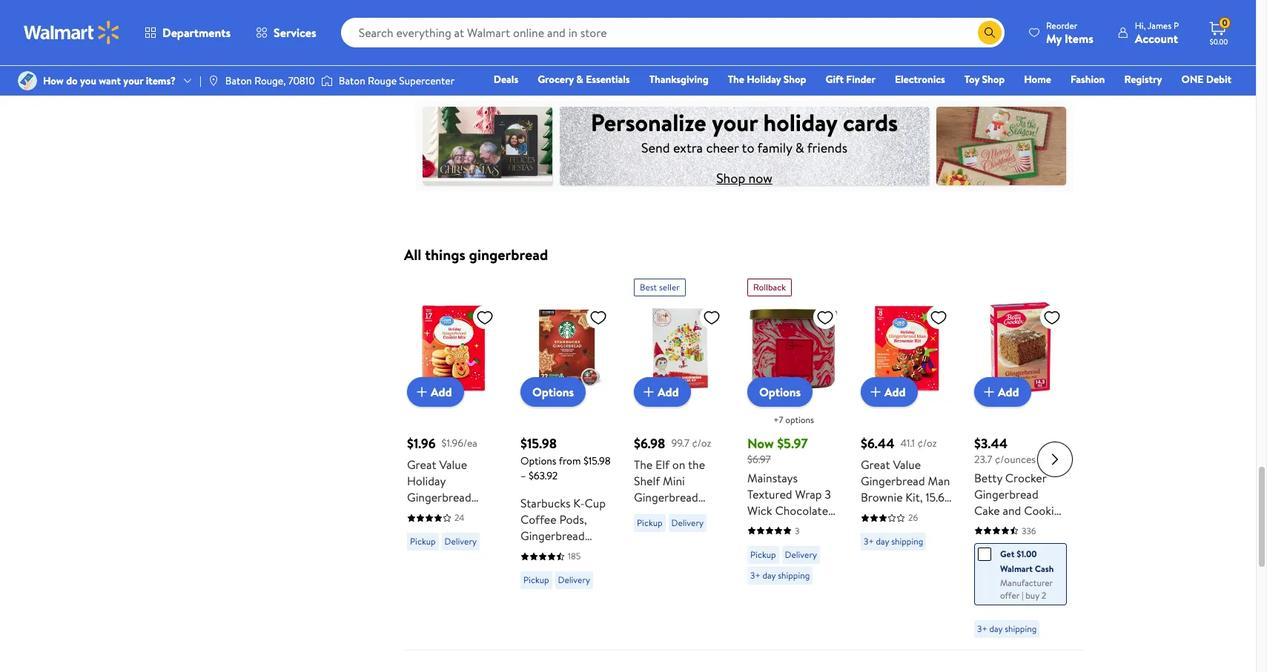 Task type: vqa. For each thing, say whether or not it's contained in the screenshot.
Gift Cards
no



Task type: locate. For each thing, give the bounding box(es) containing it.
oz left 26
[[861, 506, 872, 522]]

2 ¢/oz from the left
[[917, 436, 937, 451]]

delivery down "185"
[[558, 574, 590, 587]]

great value holiday gingerbread cookie mix, 14 oz image
[[407, 303, 500, 395]]

the left elf
[[634, 457, 653, 473]]

the holiday shop
[[728, 72, 806, 87]]

the up personalize your holiday cards send extra cheer to family & friends
[[728, 72, 744, 87]]

2 horizontal spatial 3+ day shipping
[[977, 622, 1037, 635]]

starbucks
[[520, 495, 570, 512]]

day down offer
[[989, 622, 1003, 635]]

1 oz from the left
[[484, 506, 496, 522]]

1 horizontal spatial |
[[1022, 589, 1023, 602]]

0 vertical spatial day
[[876, 535, 889, 548]]

shop
[[783, 72, 806, 87], [982, 72, 1005, 87], [716, 169, 745, 187]]

1 vertical spatial 3+ day shipping
[[750, 569, 810, 582]]

0 horizontal spatial mix,
[[446, 506, 468, 522]]

home link
[[1017, 71, 1058, 87]]

textured
[[747, 486, 792, 502]]

3+ day shipping down ounce
[[750, 569, 810, 582]]

add to cart image up $1.96
[[413, 383, 431, 401]]

14 left ounce
[[747, 535, 758, 551]]

¢/oz right 41.1 at right bottom
[[917, 436, 937, 451]]

walmart+ link
[[1181, 92, 1238, 108]]

1 horizontal spatial kit,
[[905, 489, 923, 506]]

185
[[568, 550, 581, 563]]

1 horizontal spatial oz
[[698, 506, 710, 522]]

0 horizontal spatial add to cart image
[[640, 383, 658, 401]]

friends
[[807, 138, 847, 157]]

14 inside $1.96 $1.96/ea great value holiday gingerbread cookie mix, 14 oz
[[470, 506, 481, 522]]

oz right '7'
[[698, 506, 710, 522]]

3+
[[864, 535, 874, 548], [750, 569, 760, 582], [977, 622, 987, 635]]

3 add from the left
[[884, 384, 906, 400]]

cards
[[843, 106, 898, 138]]

delivery down 24
[[445, 535, 477, 548]]

4 add from the left
[[998, 384, 1019, 400]]

1 vertical spatial shipping
[[778, 569, 810, 582]]

all
[[404, 245, 421, 265]]

value down $1.96/ea
[[439, 457, 467, 473]]

1 horizontal spatial 14
[[747, 535, 758, 551]]

5 product group from the left
[[861, 273, 953, 644]]

best seller
[[640, 281, 680, 294]]

2 baton from the left
[[339, 73, 365, 88]]

deals
[[494, 72, 518, 87]]

1 horizontal spatial  image
[[321, 73, 333, 88]]

the elf on the shelf mini gingerbread house kit, 7 oz image
[[634, 303, 727, 395]]

1 horizontal spatial mix,
[[974, 519, 996, 535]]

0 horizontal spatial 14
[[470, 506, 481, 522]]

great down $6.44
[[861, 457, 890, 473]]

2 horizontal spatial 3+
[[977, 622, 987, 635]]

mix, left the 14.5
[[974, 519, 996, 535]]

day down brownie
[[876, 535, 889, 548]]

how
[[43, 73, 64, 88]]

fashion
[[1071, 72, 1105, 87]]

reorder my items
[[1046, 19, 1093, 46]]

1 horizontal spatial cookie
[[1024, 502, 1060, 519]]

1 horizontal spatial your
[[712, 106, 758, 138]]

1 add from the left
[[431, 384, 452, 400]]

2 product group from the left
[[520, 273, 613, 644]]

gingerbread inside $1.96 $1.96/ea great value holiday gingerbread cookie mix, 14 oz
[[407, 489, 471, 506]]

99.7
[[671, 436, 689, 451]]

options
[[532, 384, 574, 400], [759, 384, 801, 400], [520, 454, 556, 469]]

0 horizontal spatial shop
[[716, 169, 745, 187]]

3+ day shipping
[[864, 535, 923, 548], [750, 569, 810, 582], [977, 622, 1037, 635]]

departments
[[162, 24, 231, 41]]

two cards that say "tis the season" and "merry christmas are shown. two personalized cards with a family of two and a family of three are shown. personalize your holiday cards. send extra cheer to family and friends. shop now image
[[416, 82, 1073, 210]]

add button up $1.96
[[407, 377, 464, 407]]

add
[[431, 384, 452, 400], [658, 384, 679, 400], [884, 384, 906, 400], [998, 384, 1019, 400]]

starbucks k-cup coffee pods, gingerbread naturally flavored coffee, 1 box (22 pods) image
[[520, 303, 613, 395]]

on
[[672, 457, 685, 473]]

day down ounce
[[762, 569, 776, 582]]

3 right wrap
[[825, 486, 831, 502]]

naturally
[[520, 544, 567, 561]]

options link for mainstays textured wrap 3 wick chocolate pepermint bark, 14 ounce "image"
[[747, 377, 813, 407]]

2 add to cart image from the left
[[980, 383, 998, 401]]

3 left the bark,
[[795, 525, 800, 537]]

2 vertical spatial 3+ day shipping
[[977, 622, 1037, 635]]

add to cart image for great value gingerbread man brownie kit, 15.68 oz image
[[867, 383, 884, 401]]

0 vertical spatial 3
[[825, 486, 831, 502]]

$1.00
[[1017, 548, 1037, 560]]

add to favorites list, starbucks k-cup coffee pods, gingerbread naturally flavored coffee, 1 box (22 pods) image
[[589, 308, 607, 327]]

$6.97
[[747, 452, 771, 467]]

gift finder
[[826, 72, 875, 87]]

0 vertical spatial holiday
[[747, 72, 781, 87]]

1 list item from the left
[[404, 0, 744, 88]]

product group containing $6.98
[[634, 273, 727, 644]]

3 product group from the left
[[634, 273, 727, 644]]

0 horizontal spatial |
[[199, 73, 202, 88]]

add up 41.1 at right bottom
[[884, 384, 906, 400]]

| left the buy at right bottom
[[1022, 589, 1023, 602]]

the
[[688, 457, 705, 473]]

baton
[[225, 73, 252, 88], [339, 73, 365, 88]]

1 horizontal spatial the
[[728, 72, 744, 87]]

departments button
[[132, 15, 243, 50]]

1 value from the left
[[439, 457, 467, 473]]

product group containing $15.98
[[520, 273, 613, 644]]

& inside personalize your holiday cards send extra cheer to family & friends
[[795, 138, 804, 157]]

0 horizontal spatial &
[[576, 72, 583, 87]]

gingerbread inside 'starbucks k-cup coffee pods, gingerbread naturally flavored coffee, 1 box (22 pods)'
[[520, 528, 585, 544]]

 image
[[321, 73, 333, 88], [207, 75, 219, 87]]

great value gingerbread man brownie kit, 15.68 oz image
[[861, 303, 953, 395]]

shipping down ounce
[[778, 569, 810, 582]]

1 list from the left
[[404, 0, 1085, 137]]

1 horizontal spatial $15.98
[[583, 454, 611, 469]]

¢/oz for $6.44
[[917, 436, 937, 451]]

3+ day shipping down offer
[[977, 622, 1037, 635]]

list
[[404, 0, 1085, 137], [416, 0, 732, 88], [756, 0, 1073, 137]]

gingerbread inside $6.44 41.1 ¢/oz great value gingerbread man brownie kit, 15.68 oz
[[861, 473, 925, 489]]

1 horizontal spatial baton
[[339, 73, 365, 88]]

24
[[454, 512, 464, 524]]

delivery down the bark,
[[785, 548, 817, 561]]

kit, up 26
[[905, 489, 923, 506]]

now
[[747, 435, 774, 453]]

1 horizontal spatial options link
[[747, 377, 813, 407]]

electronics
[[895, 72, 945, 87]]

add to cart image
[[413, 383, 431, 401], [980, 383, 998, 401]]

4 product group from the left
[[747, 273, 840, 644]]

gingerbread for $6.44
[[861, 473, 925, 489]]

shipping
[[891, 535, 923, 548], [778, 569, 810, 582], [1005, 622, 1037, 635]]

options left from
[[520, 454, 556, 469]]

options for mainstays textured wrap 3 wick chocolate pepermint bark, 14 ounce "image"
[[759, 384, 801, 400]]

0 horizontal spatial cookie
[[407, 506, 443, 522]]

1 ¢/oz from the left
[[692, 436, 711, 451]]

add to favorites list, betty crocker gingerbread cake and cookie mix, 14.5 oz. image
[[1043, 308, 1061, 327]]

¢/ounces
[[995, 452, 1036, 467]]

0 vertical spatial your
[[123, 73, 143, 88]]

0 vertical spatial &
[[576, 72, 583, 87]]

1 vertical spatial 14
[[747, 535, 758, 551]]

2 horizontal spatial oz
[[861, 506, 872, 522]]

0 horizontal spatial baton
[[225, 73, 252, 88]]

0 vertical spatial 3+
[[864, 535, 874, 548]]

add button up $6.98
[[634, 377, 691, 407]]

add button for $1.96
[[407, 377, 464, 407]]

one
[[1181, 72, 1204, 87]]

$6.98
[[634, 435, 665, 453]]

Search search field
[[341, 18, 1004, 47]]

james
[[1148, 19, 1171, 32]]

rouge
[[368, 73, 397, 88]]

$1.96/ea
[[442, 436, 477, 451]]

2 vertical spatial day
[[989, 622, 1003, 635]]

Walmart Site-Wide search field
[[341, 18, 1004, 47]]

shop left "gift"
[[783, 72, 806, 87]]

1 options link from the left
[[520, 377, 586, 407]]

0 horizontal spatial add to cart image
[[413, 383, 431, 401]]

add to favorites list, great value holiday gingerbread cookie mix, 14 oz image
[[476, 308, 494, 327]]

0 horizontal spatial ¢/oz
[[692, 436, 711, 451]]

15.68
[[926, 489, 951, 506]]

1 horizontal spatial add to cart image
[[867, 383, 884, 401]]

add up 99.7
[[658, 384, 679, 400]]

baton left rouge at the top of the page
[[339, 73, 365, 88]]

great inside $6.44 41.1 ¢/oz great value gingerbread man brownie kit, 15.68 oz
[[861, 457, 890, 473]]

options up $15.98 options from $15.98 – $63.92
[[532, 384, 574, 400]]

add to cart image for $1.96
[[413, 383, 431, 401]]

get $1.00 walmart cash walmart plus, element
[[978, 547, 1054, 577]]

kit, left '7'
[[669, 506, 687, 522]]

shop right toy
[[982, 72, 1005, 87]]

0 vertical spatial shipping
[[891, 535, 923, 548]]

¢/oz inside $6.44 41.1 ¢/oz great value gingerbread man brownie kit, 15.68 oz
[[917, 436, 937, 451]]

toy shop link
[[958, 71, 1011, 87]]

1 horizontal spatial &
[[795, 138, 804, 157]]

value down 41.1 at right bottom
[[893, 457, 921, 473]]

debit
[[1206, 72, 1231, 87]]

add for $3.44
[[998, 384, 1019, 400]]

gingerbread
[[861, 473, 925, 489], [974, 486, 1038, 502], [407, 489, 471, 506], [634, 489, 698, 506], [520, 528, 585, 544]]

2 add to cart image from the left
[[867, 383, 884, 401]]

| right items?
[[199, 73, 202, 88]]

shop left now
[[716, 169, 745, 187]]

add to favorites list, great value gingerbread man brownie kit, 15.68 oz image
[[930, 308, 947, 327]]

1 product group from the left
[[407, 273, 500, 644]]

1 horizontal spatial value
[[893, 457, 921, 473]]

14
[[470, 506, 481, 522], [747, 535, 758, 551]]

0 horizontal spatial  image
[[207, 75, 219, 87]]

add to cart image up $6.98
[[640, 383, 658, 401]]

 image right 70810
[[321, 73, 333, 88]]

holiday inside $1.96 $1.96/ea great value holiday gingerbread cookie mix, 14 oz
[[407, 473, 446, 489]]

¢/oz right 99.7
[[692, 436, 711, 451]]

shipping down offer
[[1005, 622, 1037, 635]]

add button for $3.44
[[974, 377, 1031, 407]]

0 horizontal spatial great
[[407, 457, 436, 473]]

0 horizontal spatial $15.98
[[520, 435, 557, 453]]

cookie
[[1024, 502, 1060, 519], [407, 506, 443, 522]]

the
[[728, 72, 744, 87], [634, 457, 653, 473]]

product group
[[407, 273, 500, 644], [520, 273, 613, 644], [634, 273, 727, 644], [747, 273, 840, 644], [861, 273, 953, 644], [974, 273, 1067, 644]]

14 inside the now $5.97 $6.97 mainstays textured wrap 3 wick chocolate pepermint bark, 14 ounce
[[747, 535, 758, 551]]

one debit link
[[1175, 71, 1238, 87]]

gingerbread
[[469, 245, 548, 265]]

0 horizontal spatial holiday
[[407, 473, 446, 489]]

add to cart image
[[640, 383, 658, 401], [867, 383, 884, 401]]

gingerbread for starbucks
[[520, 528, 585, 544]]

shelf
[[634, 473, 660, 489]]

3 oz from the left
[[861, 506, 872, 522]]

oz inside $6.44 41.1 ¢/oz great value gingerbread man brownie kit, 15.68 oz
[[861, 506, 872, 522]]

2 oz from the left
[[698, 506, 710, 522]]

options link up $15.98 options from $15.98 – $63.92
[[520, 377, 586, 407]]

0 horizontal spatial day
[[762, 569, 776, 582]]

cup
[[585, 495, 606, 512]]

value
[[439, 457, 467, 473], [893, 457, 921, 473]]

add button up $6.44
[[861, 377, 918, 407]]

add to cart image up '$3.44'
[[980, 383, 998, 401]]

cookie up 336 on the right bottom
[[1024, 502, 1060, 519]]

2
[[1041, 589, 1046, 602]]

1 horizontal spatial great
[[861, 457, 890, 473]]

1 vertical spatial your
[[712, 106, 758, 138]]

$15.98 up $63.92
[[520, 435, 557, 453]]

oz
[[484, 506, 496, 522], [698, 506, 710, 522], [861, 506, 872, 522]]

$63.92
[[529, 469, 558, 483]]

thanksgiving
[[649, 72, 708, 87]]

1 horizontal spatial ¢/oz
[[917, 436, 937, 451]]

add to cart image up $6.44
[[867, 383, 884, 401]]

1 add to cart image from the left
[[413, 383, 431, 401]]

0 horizontal spatial 3
[[795, 525, 800, 537]]

options link up "+7"
[[747, 377, 813, 407]]

0 horizontal spatial kit,
[[669, 506, 687, 522]]

add to cart image for the elf on the shelf mini gingerbread house kit, 7 oz image
[[640, 383, 658, 401]]

1 add to cart image from the left
[[640, 383, 658, 401]]

wick
[[747, 502, 772, 519]]

1 great from the left
[[407, 457, 436, 473]]

2 vertical spatial 3+
[[977, 622, 987, 635]]

add for $1.96
[[431, 384, 452, 400]]

1 horizontal spatial add to cart image
[[980, 383, 998, 401]]

& right family
[[795, 138, 804, 157]]

1 baton from the left
[[225, 73, 252, 88]]

product group containing $3.44
[[974, 273, 1067, 644]]

0 vertical spatial 14
[[470, 506, 481, 522]]

registry
[[1124, 72, 1162, 87]]

1 horizontal spatial 3
[[825, 486, 831, 502]]

supercenter
[[399, 73, 455, 88]]

1 vertical spatial 3+
[[750, 569, 760, 582]]

mainstays textured wrap 3 wick chocolate pepermint bark, 14 ounce image
[[747, 303, 840, 395]]

oz right 24
[[484, 506, 496, 522]]

add up $1.96/ea
[[431, 384, 452, 400]]

14.5
[[998, 519, 1018, 535]]

my
[[1046, 30, 1062, 46]]

you
[[80, 73, 96, 88]]

rouge,
[[254, 73, 286, 88]]

0 horizontal spatial value
[[439, 457, 467, 473]]

3 add button from the left
[[861, 377, 918, 407]]

oz.
[[1021, 519, 1035, 535]]

great down $1.96
[[407, 457, 436, 473]]

$15.98 right from
[[583, 454, 611, 469]]

0 vertical spatial the
[[728, 72, 744, 87]]

add button for $6.44
[[861, 377, 918, 407]]

shipping down 26
[[891, 535, 923, 548]]

0 horizontal spatial the
[[634, 457, 653, 473]]

options link for starbucks k-cup coffee pods, gingerbread naturally flavored coffee, 1 box (22 pods) image
[[520, 377, 586, 407]]

 image
[[18, 71, 37, 90]]

add button up '$3.44'
[[974, 377, 1031, 407]]

3+ day shipping down 26
[[864, 535, 923, 548]]

things
[[425, 245, 465, 265]]

baton left rouge, at the top left
[[225, 73, 252, 88]]

 image down departments
[[207, 75, 219, 87]]

0 horizontal spatial oz
[[484, 506, 496, 522]]

0 vertical spatial 3+ day shipping
[[864, 535, 923, 548]]

1 vertical spatial holiday
[[407, 473, 446, 489]]

14 right 24
[[470, 506, 481, 522]]

2 great from the left
[[861, 457, 890, 473]]

2 options link from the left
[[747, 377, 813, 407]]

mix, down $1.96/ea
[[446, 506, 468, 522]]

add to cart image for $3.44
[[980, 383, 998, 401]]

1 vertical spatial &
[[795, 138, 804, 157]]

4 add button from the left
[[974, 377, 1031, 407]]

1 vertical spatial |
[[1022, 589, 1023, 602]]

¢/oz inside $6.98 99.7 ¢/oz the elf on the shelf mini gingerbread house kit, 7 oz
[[692, 436, 711, 451]]

1 horizontal spatial shop
[[783, 72, 806, 87]]

pepermint
[[747, 519, 801, 535]]

1 vertical spatial the
[[634, 457, 653, 473]]

6 product group from the left
[[974, 273, 1067, 644]]

options up "+7"
[[759, 384, 801, 400]]

kit, inside $6.98 99.7 ¢/oz the elf on the shelf mini gingerbread house kit, 7 oz
[[669, 506, 687, 522]]

want
[[99, 73, 121, 88]]

1 horizontal spatial 3+
[[864, 535, 874, 548]]

cookie left 24
[[407, 506, 443, 522]]

| inside manufacturer offer |  buy 2
[[1022, 589, 1023, 602]]

2 vertical spatial shipping
[[1005, 622, 1037, 635]]

2 horizontal spatial day
[[989, 622, 1003, 635]]

holiday up personalize your holiday cards send extra cheer to family & friends
[[747, 72, 781, 87]]

add for $6.44
[[884, 384, 906, 400]]

& right grocery on the left top of the page
[[576, 72, 583, 87]]

essentials
[[586, 72, 630, 87]]

manufacturer offer |  buy 2
[[1000, 577, 1053, 602]]

0 horizontal spatial options link
[[520, 377, 586, 407]]

26
[[908, 512, 918, 524]]

1 add button from the left
[[407, 377, 464, 407]]

&
[[576, 72, 583, 87], [795, 138, 804, 157]]

holiday down $1.96
[[407, 473, 446, 489]]

gingerbread inside $3.44 23.7 ¢/ounces betty crocker gingerbread cake and cookie mix, 14.5 oz.
[[974, 486, 1038, 502]]

2 value from the left
[[893, 457, 921, 473]]

$6.44 41.1 ¢/oz great value gingerbread man brownie kit, 15.68 oz
[[861, 435, 951, 522]]

add up '$3.44'
[[998, 384, 1019, 400]]

2 list from the left
[[416, 0, 732, 88]]

list item
[[404, 0, 744, 88], [744, 0, 1085, 137]]

7
[[689, 506, 695, 522]]



Task type: describe. For each thing, give the bounding box(es) containing it.
add to favorites list, the elf on the shelf mini gingerbread house kit, 7 oz image
[[703, 308, 721, 327]]

betty crocker gingerbread cake and cookie mix, 14.5 oz. image
[[974, 303, 1067, 395]]

2 horizontal spatial shipping
[[1005, 622, 1037, 635]]

baton for baton rouge supercenter
[[339, 73, 365, 88]]

mix, inside $1.96 $1.96/ea great value holiday gingerbread cookie mix, 14 oz
[[446, 506, 468, 522]]

items?
[[146, 73, 176, 88]]

cookie inside $1.96 $1.96/ea great value holiday gingerbread cookie mix, 14 oz
[[407, 506, 443, 522]]

home
[[1024, 72, 1051, 87]]

gift
[[826, 72, 844, 87]]

rollback
[[753, 281, 786, 294]]

list item inside "list"
[[404, 0, 744, 88]]

how do you want your items?
[[43, 73, 176, 88]]

thanksgiving link
[[643, 71, 715, 87]]

personalize
[[591, 106, 706, 138]]

services
[[274, 24, 316, 41]]

$3.44
[[974, 435, 1008, 453]]

product group containing now $5.97
[[747, 273, 840, 644]]

cheer
[[706, 138, 739, 157]]

+7
[[773, 414, 783, 426]]

0 horizontal spatial 3+ day shipping
[[750, 569, 810, 582]]

baton rouge, 70810
[[225, 73, 315, 88]]

1 vertical spatial 3
[[795, 525, 800, 537]]

all things gingerbread
[[404, 245, 548, 265]]

 image for baton rouge, 70810
[[207, 75, 219, 87]]

0 $0.00
[[1210, 16, 1228, 47]]

$0.00
[[1210, 36, 1228, 47]]

cookie inside $3.44 23.7 ¢/ounces betty crocker gingerbread cake and cookie mix, 14.5 oz.
[[1024, 502, 1060, 519]]

search icon image
[[984, 27, 996, 39]]

gingerbread for $3.44
[[974, 486, 1038, 502]]

1 vertical spatial $15.98
[[583, 454, 611, 469]]

pickup down shelf
[[637, 517, 662, 529]]

pickup down $1.96 $1.96/ea great value holiday gingerbread cookie mix, 14 oz
[[410, 535, 436, 548]]

now
[[748, 169, 772, 187]]

services button
[[243, 15, 329, 50]]

coffee
[[520, 512, 556, 528]]

hi,
[[1135, 19, 1146, 32]]

mini
[[663, 473, 685, 489]]

value inside $6.44 41.1 ¢/oz great value gingerbread man brownie kit, 15.68 oz
[[893, 457, 921, 473]]

0 horizontal spatial shipping
[[778, 569, 810, 582]]

buy
[[1026, 589, 1039, 602]]

shop now
[[716, 169, 772, 187]]

finder
[[846, 72, 875, 87]]

–
[[520, 469, 526, 483]]

oz inside $1.96 $1.96/ea great value holiday gingerbread cookie mix, 14 oz
[[484, 506, 496, 522]]

2 add button from the left
[[634, 377, 691, 407]]

add to favorites list, mainstays textured wrap 3 wick chocolate pepermint bark, 14 ounce image
[[816, 308, 834, 327]]

1 horizontal spatial day
[[876, 535, 889, 548]]

from
[[559, 454, 581, 469]]

holiday
[[763, 106, 837, 138]]

grocery & essentials
[[538, 72, 630, 87]]

0 horizontal spatial 3+
[[750, 569, 760, 582]]

crocker
[[1005, 470, 1046, 486]]

mix, inside $3.44 23.7 ¢/ounces betty crocker gingerbread cake and cookie mix, 14.5 oz.
[[974, 519, 996, 535]]

oz inside $6.98 99.7 ¢/oz the elf on the shelf mini gingerbread house kit, 7 oz
[[698, 506, 710, 522]]

2 list item from the left
[[744, 0, 1085, 137]]

options
[[785, 414, 814, 426]]

1 horizontal spatial holiday
[[747, 72, 781, 87]]

one debit walmart+
[[1181, 72, 1231, 107]]

the inside $6.98 99.7 ¢/oz the elf on the shelf mini gingerbread house kit, 7 oz
[[634, 457, 653, 473]]

1 horizontal spatial 3+ day shipping
[[864, 535, 923, 548]]

1 horizontal spatial shipping
[[891, 535, 923, 548]]

70810
[[288, 73, 315, 88]]

product group containing $6.44
[[861, 273, 953, 644]]

cash
[[1035, 562, 1054, 575]]

(22
[[543, 577, 559, 593]]

walmart+
[[1187, 93, 1231, 107]]

man
[[928, 473, 950, 489]]

personalize your holiday cards send extra cheer to family & friends
[[591, 106, 898, 157]]

3 inside the now $5.97 $6.97 mainstays textured wrap 3 wick chocolate pepermint bark, 14 ounce
[[825, 486, 831, 502]]

family
[[757, 138, 792, 157]]

walmart image
[[24, 21, 120, 44]]

$5.97
[[777, 435, 808, 453]]

kit, inside $6.44 41.1 ¢/oz great value gingerbread man brownie kit, 15.68 oz
[[905, 489, 923, 506]]

0
[[1222, 16, 1227, 29]]

registry link
[[1118, 71, 1169, 87]]

great inside $1.96 $1.96/ea great value holiday gingerbread cookie mix, 14 oz
[[407, 457, 436, 473]]

value inside $1.96 $1.96/ea great value holiday gingerbread cookie mix, 14 oz
[[439, 457, 467, 473]]

best
[[640, 281, 657, 294]]

send
[[641, 138, 670, 157]]

next slide for product carousel list image
[[1037, 442, 1073, 478]]

fashion link
[[1064, 71, 1112, 87]]

hi, james p account
[[1135, 19, 1179, 46]]

1 vertical spatial day
[[762, 569, 776, 582]]

Get $1.00 Walmart Cash checkbox
[[978, 548, 991, 561]]

account
[[1135, 30, 1178, 46]]

$6.44
[[861, 435, 894, 453]]

gingerbread for $1.96
[[407, 489, 471, 506]]

pickup down the naturally
[[523, 574, 549, 587]]

delivery right the house
[[671, 517, 704, 529]]

to
[[742, 138, 754, 157]]

now $5.97 $6.97 mainstays textured wrap 3 wick chocolate pepermint bark, 14 ounce
[[747, 435, 831, 551]]

options inside $15.98 options from $15.98 – $63.92
[[520, 454, 556, 469]]

0 vertical spatial |
[[199, 73, 202, 88]]

pods,
[[559, 512, 587, 528]]

the holiday shop link
[[721, 71, 813, 87]]

flavored
[[520, 561, 565, 577]]

and
[[1003, 502, 1021, 519]]

2 add from the left
[[658, 384, 679, 400]]

starbucks k-cup coffee pods, gingerbread naturally flavored coffee, 1 box (22 pods)
[[520, 495, 613, 593]]

gingerbread inside $6.98 99.7 ¢/oz the elf on the shelf mini gingerbread house kit, 7 oz
[[634, 489, 698, 506]]

reorder
[[1046, 19, 1077, 32]]

+7 options
[[773, 414, 814, 426]]

walmart
[[1000, 562, 1033, 575]]

2 horizontal spatial shop
[[982, 72, 1005, 87]]

¢/oz for $6.98
[[692, 436, 711, 451]]

mainstays
[[747, 470, 798, 486]]

0 vertical spatial $15.98
[[520, 435, 557, 453]]

chocolate
[[775, 502, 828, 519]]

1
[[609, 561, 613, 577]]

options for starbucks k-cup coffee pods, gingerbread naturally flavored coffee, 1 box (22 pods) image
[[532, 384, 574, 400]]

coffee,
[[568, 561, 606, 577]]

toy shop
[[964, 72, 1005, 87]]

your inside personalize your holiday cards send extra cheer to family & friends
[[712, 106, 758, 138]]

offer
[[1000, 589, 1019, 602]]

get
[[1000, 548, 1014, 560]]

 image for baton rouge supercenter
[[321, 73, 333, 88]]

house
[[634, 506, 667, 522]]

pickup down pepermint
[[750, 548, 776, 561]]

baton for baton rouge, 70810
[[225, 73, 252, 88]]

$1.96 $1.96/ea great value holiday gingerbread cookie mix, 14 oz
[[407, 435, 496, 522]]

k-
[[573, 495, 585, 512]]

0 horizontal spatial your
[[123, 73, 143, 88]]

clear search field text image
[[960, 26, 972, 38]]

3 list from the left
[[756, 0, 1073, 137]]

baton rouge supercenter
[[339, 73, 455, 88]]

wrap
[[795, 486, 822, 502]]

23.7
[[974, 452, 992, 467]]

elf
[[655, 457, 669, 473]]

product group containing $1.96
[[407, 273, 500, 644]]

grocery & essentials link
[[531, 71, 637, 87]]



